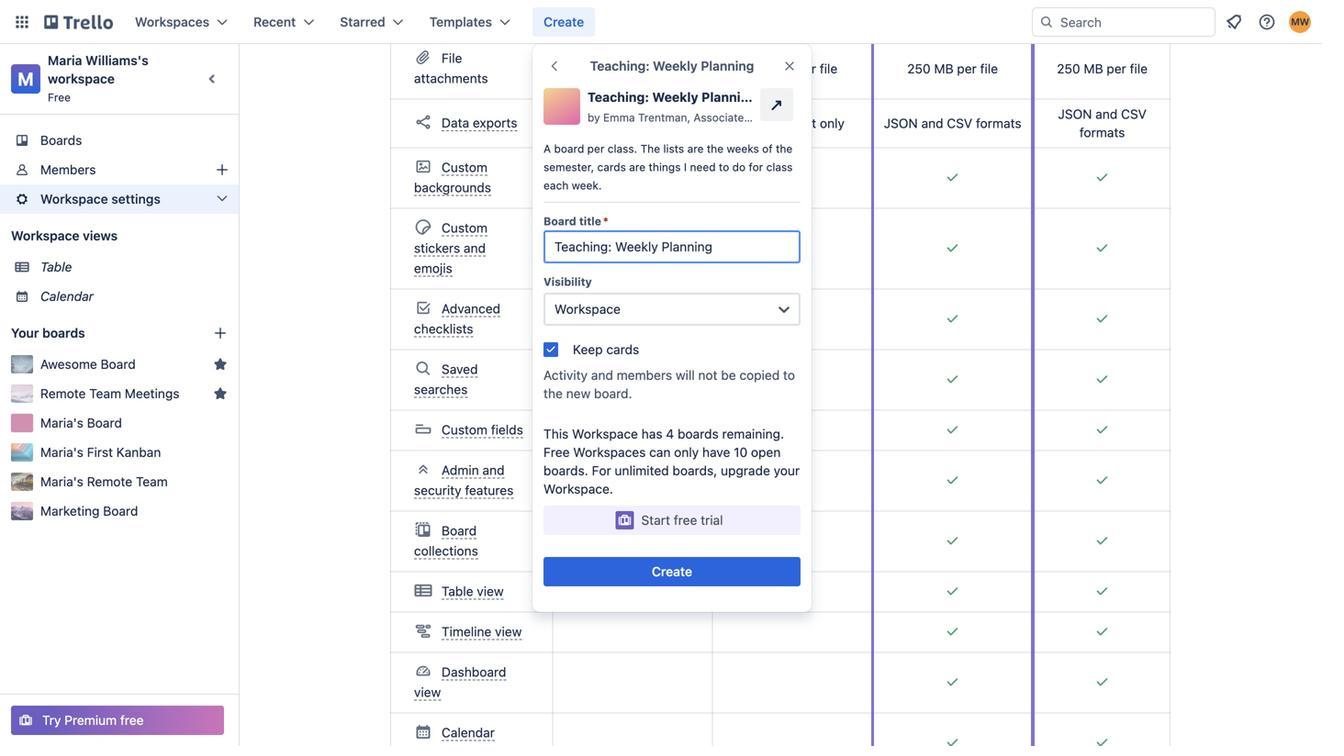 Task type: describe. For each thing, give the bounding box(es) containing it.
saved searches
[[414, 362, 478, 397]]

0 horizontal spatial csv
[[948, 116, 973, 131]]

recent
[[254, 14, 296, 29]]

4 file from the left
[[1131, 61, 1148, 76]]

0 vertical spatial weekly
[[653, 58, 698, 73]]

1 horizontal spatial the
[[707, 142, 724, 155]]

table for table view
[[442, 584, 474, 599]]

1 mb from the left
[[610, 61, 629, 76]]

try premium free
[[42, 713, 144, 729]]

maria's for maria's board
[[40, 416, 84, 431]]

premium
[[64, 713, 117, 729]]

week.
[[572, 179, 602, 192]]

boards.
[[544, 463, 589, 479]]

workspaces inside dropdown button
[[135, 14, 210, 29]]

per inside a board per class. the lists are the weeks of the semester, cards are things i need to do for class each week.
[[588, 142, 605, 155]]

board left title on the left top
[[544, 215, 577, 228]]

members link
[[0, 155, 239, 185]]

settings
[[111, 192, 161, 207]]

1 horizontal spatial are
[[688, 142, 704, 155]]

workspace settings button
[[0, 185, 239, 214]]

teaching: weekly planning link
[[588, 88, 757, 107]]

maria williams (mariawilliams94) image
[[1290, 11, 1312, 33]]

cards inside a board per class. the lists are the weeks of the semester, cards are things i need to do for class each week.
[[598, 161, 626, 174]]

data exports
[[442, 115, 518, 130]]

i
[[684, 161, 687, 174]]

1 json format only from the left
[[581, 116, 685, 131]]

board collections
[[414, 524, 478, 559]]

workspaces inside this workspace has 4 boards remaining. free workspaces can only have 10 open boards. for unlimited boards, upgrade your workspace.
[[574, 445, 646, 460]]

maria
[[48, 53, 82, 68]]

data
[[442, 115, 470, 130]]

add board image
[[213, 326, 228, 341]]

williams's
[[86, 53, 149, 68]]

board
[[554, 142, 585, 155]]

will
[[676, 368, 695, 383]]

1 250 from the left
[[747, 61, 771, 76]]

0 horizontal spatial formats
[[977, 116, 1022, 131]]

maria's for maria's first kanban
[[40, 445, 84, 460]]

start free trial
[[642, 513, 724, 528]]

and inside json and csv formats
[[1096, 107, 1118, 122]]

maria's remote team
[[40, 475, 168, 490]]

awesome
[[40, 357, 97, 372]]

timeline
[[442, 625, 492, 640]]

not
[[699, 368, 718, 383]]

maria's remote team link
[[40, 473, 228, 492]]

1 format from the left
[[618, 116, 657, 131]]

search image
[[1040, 15, 1055, 29]]

json inside json and csv formats
[[1059, 107, 1093, 122]]

team inside button
[[89, 386, 121, 401]]

only inside this workspace has 4 boards remaining. free workspaces can only have 10 open boards. for unlimited boards, upgrade your workspace.
[[675, 445, 699, 460]]

2 250 from the left
[[908, 61, 931, 76]]

maria's first kanban
[[40, 445, 161, 460]]

custom for fields
[[442, 423, 488, 438]]

view for dashboard view
[[414, 685, 441, 701]]

starred icon image for remote team meetings
[[213, 387, 228, 401]]

this workspace has 4 boards remaining. free workspaces can only have 10 open boards. for unlimited boards, upgrade your workspace.
[[544, 427, 800, 497]]

open
[[751, 445, 781, 460]]

maria's for maria's remote team
[[40, 475, 84, 490]]

0 notifications image
[[1224, 11, 1246, 33]]

2 mb from the left
[[774, 61, 794, 76]]

awesome board
[[40, 357, 136, 372]]

boards link
[[0, 126, 239, 155]]

boards,
[[673, 463, 718, 479]]

2 format from the left
[[778, 116, 817, 131]]

board for maria's board
[[87, 416, 122, 431]]

4
[[666, 427, 675, 442]]

csv inside json and csv formats
[[1122, 107, 1147, 122]]

0 vertical spatial free
[[674, 513, 698, 528]]

maria's first kanban link
[[40, 444, 228, 462]]

and inside activity and members will not be copied to the new board.
[[592, 368, 614, 383]]

create button inside the primary element
[[533, 7, 595, 37]]

your boards with 6 items element
[[11, 322, 186, 345]]

awesome board button
[[40, 356, 206, 374]]

exports
[[473, 115, 518, 130]]

new
[[567, 386, 591, 401]]

formats inside json and csv formats
[[1080, 125, 1126, 140]]

have
[[703, 445, 731, 460]]

remote inside button
[[40, 386, 86, 401]]

table link
[[40, 258, 228, 277]]

the
[[641, 142, 661, 155]]

10 mb per file
[[592, 61, 674, 76]]

table for table
[[40, 260, 72, 275]]

keep cards
[[573, 342, 640, 357]]

class
[[767, 161, 793, 174]]

board for awesome board
[[101, 357, 136, 372]]

of
[[763, 142, 773, 155]]

features
[[465, 483, 514, 498]]

free inside maria williams's workspace free
[[48, 91, 71, 104]]

timeline view
[[442, 625, 522, 640]]

to inside activity and members will not be copied to the new board.
[[784, 368, 796, 383]]

start
[[642, 513, 671, 528]]

workspace
[[48, 71, 115, 86]]

*
[[604, 215, 609, 228]]

custom stickers and emojis
[[414, 220, 488, 276]]

Search field
[[1055, 8, 1215, 36]]

boards
[[40, 133, 82, 148]]

file
[[442, 51, 462, 66]]

1 horizontal spatial create
[[652, 565, 693, 580]]

0 vertical spatial boards
[[42, 326, 85, 341]]

need
[[690, 161, 716, 174]]

custom fields
[[442, 423, 524, 438]]

10 inside this workspace has 4 boards remaining. free workspaces can only have 10 open boards. for unlimited boards, upgrade your workspace.
[[734, 445, 748, 460]]

weeks
[[727, 142, 760, 155]]

workspace navigation collapse icon image
[[200, 66, 226, 92]]

views
[[83, 228, 118, 243]]

0 vertical spatial teaching:
[[590, 58, 650, 73]]

your
[[11, 326, 39, 341]]

view for timeline view
[[495, 625, 522, 640]]

1 file from the left
[[656, 61, 674, 76]]

class.
[[608, 142, 638, 155]]

workspace settings
[[40, 192, 161, 207]]

lists
[[664, 142, 685, 155]]

1 vertical spatial cards
[[607, 342, 640, 357]]

your
[[774, 463, 800, 479]]

saved
[[442, 362, 478, 377]]

1 vertical spatial free
[[120, 713, 144, 729]]

and inside custom stickers and emojis
[[464, 241, 486, 256]]

start free trial button
[[544, 506, 801, 536]]

1 vertical spatial remote
[[87, 475, 132, 490]]

first
[[87, 445, 113, 460]]

starred icon image for awesome board
[[213, 357, 228, 372]]

visibility
[[544, 276, 592, 288]]

fields
[[491, 423, 524, 438]]

to inside a board per class. the lists are the weeks of the semester, cards are things i need to do for class each week.
[[719, 161, 730, 174]]

advanced
[[442, 301, 501, 316]]

do
[[733, 161, 746, 174]]

a board per class. the lists are the weeks of the semester, cards are things i need to do for class each week.
[[544, 142, 793, 192]]

board title *
[[544, 215, 609, 228]]

searches
[[414, 382, 468, 397]]

calendar link
[[40, 288, 228, 306]]



Task type: vqa. For each thing, say whether or not it's contained in the screenshot.
formats
yes



Task type: locate. For each thing, give the bounding box(es) containing it.
try premium free button
[[11, 706, 224, 736]]

free left trial
[[674, 513, 698, 528]]

workspace down members
[[40, 192, 108, 207]]

0 vertical spatial starred icon image
[[213, 357, 228, 372]]

teaching:
[[590, 58, 650, 73], [588, 90, 650, 105]]

1 horizontal spatial json format only
[[740, 116, 845, 131]]

1 horizontal spatial calendar
[[442, 726, 495, 741]]

board.
[[594, 386, 633, 401]]

calendar
[[40, 289, 94, 304], [442, 726, 495, 741]]

maria's down maria's board
[[40, 445, 84, 460]]

1 horizontal spatial free
[[544, 445, 570, 460]]

0 vertical spatial teaching: weekly planning
[[590, 58, 755, 73]]

view inside dashboard view
[[414, 685, 441, 701]]

json format only up of
[[740, 116, 845, 131]]

board up maria's first kanban
[[87, 416, 122, 431]]

and
[[1096, 107, 1118, 122], [922, 116, 944, 131], [464, 241, 486, 256], [592, 368, 614, 383], [483, 463, 505, 478]]

1 vertical spatial custom
[[442, 220, 488, 236]]

marketing
[[40, 504, 100, 519]]

workspace for workspace settings
[[40, 192, 108, 207]]

maria's up "marketing"
[[40, 475, 84, 490]]

file attachments
[[414, 51, 488, 86]]

starred button
[[329, 7, 415, 37]]

for
[[592, 463, 612, 479]]

maria williams's workspace free
[[48, 53, 152, 104]]

create button down start free trial button
[[544, 558, 801, 587]]

close popover image
[[783, 59, 797, 73]]

2 file from the left
[[820, 61, 838, 76]]

view up the 'timeline view' on the left of page
[[477, 584, 504, 599]]

0 vertical spatial create button
[[533, 7, 595, 37]]

team down the 'awesome board'
[[89, 386, 121, 401]]

0 vertical spatial workspaces
[[135, 14, 210, 29]]

calendar for calendar view
[[442, 726, 495, 741]]

0 vertical spatial create
[[544, 14, 584, 29]]

1 vertical spatial workspaces
[[574, 445, 646, 460]]

workspace down visibility
[[555, 302, 621, 317]]

2 vertical spatial custom
[[442, 423, 488, 438]]

0 vertical spatial cards
[[598, 161, 626, 174]]

maria's
[[40, 416, 84, 431], [40, 445, 84, 460], [40, 475, 84, 490]]

0 horizontal spatial workspaces
[[135, 14, 210, 29]]

maria's inside maria's first kanban 'link'
[[40, 445, 84, 460]]

each
[[544, 179, 569, 192]]

copied
[[740, 368, 780, 383]]

0 horizontal spatial remote
[[40, 386, 86, 401]]

open information menu image
[[1259, 13, 1277, 31]]

0 vertical spatial team
[[89, 386, 121, 401]]

2 starred icon image from the top
[[213, 387, 228, 401]]

weekly down 10 mb per file
[[653, 90, 699, 105]]

backgrounds
[[414, 180, 491, 195]]

format
[[618, 116, 657, 131], [778, 116, 817, 131]]

2 horizontal spatial 250
[[1058, 61, 1081, 76]]

2 horizontal spatial 250 mb per file
[[1058, 61, 1148, 76]]

board inside 'board collections'
[[442, 524, 477, 539]]

starred
[[340, 14, 386, 29]]

team down kanban
[[136, 475, 168, 490]]

3 250 from the left
[[1058, 61, 1081, 76]]

try
[[42, 713, 61, 729]]

custom backgrounds
[[414, 160, 491, 195]]

3 250 mb per file from the left
[[1058, 61, 1148, 76]]

board inside button
[[101, 357, 136, 372]]

workspace inside this workspace has 4 boards remaining. free workspaces can only have 10 open boards. for unlimited boards, upgrade your workspace.
[[572, 427, 638, 442]]

maria's board link
[[40, 414, 228, 433]]

1 vertical spatial 10
[[734, 445, 748, 460]]

workspace
[[40, 192, 108, 207], [11, 228, 80, 243], [555, 302, 621, 317], [572, 427, 638, 442]]

dashboard
[[442, 665, 507, 680]]

1 horizontal spatial csv
[[1122, 107, 1147, 122]]

1 vertical spatial starred icon image
[[213, 387, 228, 401]]

0 horizontal spatial format
[[618, 116, 657, 131]]

0 vertical spatial table
[[40, 260, 72, 275]]

board down maria's remote team link
[[103, 504, 138, 519]]

to left the do
[[719, 161, 730, 174]]

1 horizontal spatial workspaces
[[574, 445, 646, 460]]

view
[[477, 584, 504, 599], [495, 625, 522, 640], [414, 685, 441, 701], [414, 746, 441, 747]]

custom for stickers
[[442, 220, 488, 236]]

remote team meetings button
[[40, 385, 206, 403]]

create button up return to previous screen icon
[[533, 7, 595, 37]]

planning left close popover image
[[701, 58, 755, 73]]

calendar up the your boards
[[40, 289, 94, 304]]

2 json format only from the left
[[740, 116, 845, 131]]

free
[[48, 91, 71, 104], [544, 445, 570, 460]]

free inside this workspace has 4 boards remaining. free workspaces can only have 10 open boards. for unlimited boards, upgrade your workspace.
[[544, 445, 570, 460]]

advanced checklists
[[414, 301, 501, 337]]

boards inside this workspace has 4 boards remaining. free workspaces can only have 10 open boards. for unlimited boards, upgrade your workspace.
[[678, 427, 719, 442]]

view up calendar view
[[414, 685, 441, 701]]

trial
[[701, 513, 724, 528]]

formats
[[977, 116, 1022, 131], [1080, 125, 1126, 140]]

custom up stickers
[[442, 220, 488, 236]]

maria's up maria's first kanban
[[40, 416, 84, 431]]

create up return to previous screen icon
[[544, 14, 584, 29]]

view for table view
[[477, 584, 504, 599]]

the up need
[[707, 142, 724, 155]]

10 right return to previous screen icon
[[592, 61, 606, 76]]

teaching: down 10 mb per file
[[588, 90, 650, 105]]

remote down maria's first kanban
[[87, 475, 132, 490]]

and inside admin and security features
[[483, 463, 505, 478]]

0 horizontal spatial table
[[40, 260, 72, 275]]

1 vertical spatial create
[[652, 565, 693, 580]]

can
[[650, 445, 671, 460]]

3 mb from the left
[[935, 61, 954, 76]]

0 vertical spatial calendar
[[40, 289, 94, 304]]

dashboard view
[[414, 665, 507, 701]]

return to previous screen image
[[548, 59, 562, 73]]

3 custom from the top
[[442, 423, 488, 438]]

1 vertical spatial team
[[136, 475, 168, 490]]

1 vertical spatial free
[[544, 445, 570, 460]]

semester,
[[544, 161, 595, 174]]

a
[[544, 142, 551, 155]]

1 horizontal spatial 250
[[908, 61, 931, 76]]

boards up the 'awesome'
[[42, 326, 85, 341]]

security
[[414, 483, 462, 498]]

upgrade
[[721, 463, 771, 479]]

custom inside custom stickers and emojis
[[442, 220, 488, 236]]

1 vertical spatial calendar
[[442, 726, 495, 741]]

has
[[642, 427, 663, 442]]

1 vertical spatial are
[[630, 161, 646, 174]]

1 starred icon image from the top
[[213, 357, 228, 372]]

1 horizontal spatial 10
[[734, 445, 748, 460]]

your boards
[[11, 326, 85, 341]]

10 up upgrade
[[734, 445, 748, 460]]

0 horizontal spatial 10
[[592, 61, 606, 76]]

to
[[719, 161, 730, 174], [784, 368, 796, 383]]

0 horizontal spatial the
[[544, 386, 563, 401]]

1 vertical spatial to
[[784, 368, 796, 383]]

are down 'the'
[[630, 161, 646, 174]]

attachments
[[414, 71, 488, 86]]

1 horizontal spatial formats
[[1080, 125, 1126, 140]]

be
[[721, 368, 736, 383]]

board up remote team meetings button
[[101, 357, 136, 372]]

free
[[674, 513, 698, 528], [120, 713, 144, 729]]

0 vertical spatial maria's
[[40, 416, 84, 431]]

remote team meetings
[[40, 386, 180, 401]]

create down start free trial button
[[652, 565, 693, 580]]

m
[[18, 68, 34, 90]]

1 250 mb per file from the left
[[747, 61, 838, 76]]

0 horizontal spatial boards
[[42, 326, 85, 341]]

1 vertical spatial planning
[[702, 90, 757, 105]]

10
[[592, 61, 606, 76], [734, 445, 748, 460]]

table down workspace views
[[40, 260, 72, 275]]

workspaces button
[[124, 7, 239, 37]]

calendar inside calendar view
[[442, 726, 495, 741]]

stickers
[[414, 241, 460, 256]]

json format only up 'class.'
[[581, 116, 685, 131]]

view down dashboard view
[[414, 746, 441, 747]]

custom inside custom backgrounds
[[442, 160, 488, 175]]

0 horizontal spatial 250
[[747, 61, 771, 76]]

workspaces
[[135, 14, 210, 29], [574, 445, 646, 460]]

3 maria's from the top
[[40, 475, 84, 490]]

1 vertical spatial boards
[[678, 427, 719, 442]]

teaching: weekly planning
[[590, 58, 755, 73], [588, 90, 757, 105]]

workspace for workspace views
[[11, 228, 80, 243]]

2 250 mb per file from the left
[[908, 61, 999, 76]]

0 horizontal spatial json and csv formats
[[884, 116, 1022, 131]]

templates button
[[419, 7, 522, 37]]

format up 'the'
[[618, 116, 657, 131]]

board for marketing board
[[103, 504, 138, 519]]

custom up admin
[[442, 423, 488, 438]]

0 vertical spatial are
[[688, 142, 704, 155]]

to right 'copied'
[[784, 368, 796, 383]]

teaching: down the primary element
[[590, 58, 650, 73]]

1 vertical spatial maria's
[[40, 445, 84, 460]]

for
[[749, 161, 764, 174]]

table view
[[442, 584, 504, 599]]

custom
[[442, 160, 488, 175], [442, 220, 488, 236], [442, 423, 488, 438]]

emojis
[[414, 261, 453, 276]]

1 vertical spatial teaching: weekly planning
[[588, 90, 757, 105]]

format up class at the right top of the page
[[778, 116, 817, 131]]

2 maria's from the top
[[40, 445, 84, 460]]

0 horizontal spatial free
[[48, 91, 71, 104]]

checklists
[[414, 322, 474, 337]]

2 custom from the top
[[442, 220, 488, 236]]

planning inside teaching: weekly planning link
[[702, 90, 757, 105]]

0 vertical spatial 10
[[592, 61, 606, 76]]

view right the 'timeline'
[[495, 625, 522, 640]]

custom for backgrounds
[[442, 160, 488, 175]]

1 maria's from the top
[[40, 416, 84, 431]]

0 horizontal spatial 250 mb per file
[[747, 61, 838, 76]]

0 horizontal spatial json format only
[[581, 116, 685, 131]]

1 horizontal spatial json and csv formats
[[1059, 107, 1147, 140]]

0 vertical spatial remote
[[40, 386, 86, 401]]

teaching: weekly planning up teaching: weekly planning link
[[590, 58, 755, 73]]

workspace up for
[[572, 427, 638, 442]]

the right of
[[776, 142, 793, 155]]

create inside the primary element
[[544, 14, 584, 29]]

3 file from the left
[[981, 61, 999, 76]]

csv
[[1122, 107, 1147, 122], [948, 116, 973, 131]]

activity
[[544, 368, 588, 383]]

1 horizontal spatial free
[[674, 513, 698, 528]]

workspace left "views"
[[11, 228, 80, 243]]

table up the 'timeline'
[[442, 584, 474, 599]]

1 horizontal spatial remote
[[87, 475, 132, 490]]

1 horizontal spatial boards
[[678, 427, 719, 442]]

1 horizontal spatial format
[[778, 116, 817, 131]]

things
[[649, 161, 681, 174]]

2 horizontal spatial the
[[776, 142, 793, 155]]

starred icon image
[[213, 357, 228, 372], [213, 387, 228, 401]]

planning up weeks
[[702, 90, 757, 105]]

unlimited
[[615, 463, 669, 479]]

teaching: weekly planning down 10 mb per file
[[588, 90, 757, 105]]

primary element
[[0, 0, 1323, 44]]

1 horizontal spatial table
[[442, 584, 474, 599]]

m link
[[11, 64, 40, 94]]

1 horizontal spatial 250 mb per file
[[908, 61, 999, 76]]

marketing board link
[[40, 503, 228, 521]]

1 vertical spatial weekly
[[653, 90, 699, 105]]

0 horizontal spatial create
[[544, 14, 584, 29]]

cards up members
[[607, 342, 640, 357]]

back to home image
[[44, 7, 113, 37]]

1 horizontal spatial team
[[136, 475, 168, 490]]

2 vertical spatial maria's
[[40, 475, 84, 490]]

this
[[544, 427, 569, 442]]

are
[[688, 142, 704, 155], [630, 161, 646, 174]]

1 horizontal spatial to
[[784, 368, 796, 383]]

0 horizontal spatial are
[[630, 161, 646, 174]]

free down this on the left bottom of the page
[[544, 445, 570, 460]]

cards down 'class.'
[[598, 161, 626, 174]]

0 horizontal spatial calendar
[[40, 289, 94, 304]]

boards up have
[[678, 427, 719, 442]]

workspace inside dropdown button
[[40, 192, 108, 207]]

workspace views
[[11, 228, 118, 243]]

0 horizontal spatial to
[[719, 161, 730, 174]]

1 vertical spatial teaching:
[[588, 90, 650, 105]]

meetings
[[125, 386, 180, 401]]

0 horizontal spatial free
[[120, 713, 144, 729]]

table
[[40, 260, 72, 275], [442, 584, 474, 599]]

activity and members will not be copied to the new board.
[[544, 368, 796, 401]]

board up 'collections'
[[442, 524, 477, 539]]

0 vertical spatial to
[[719, 161, 730, 174]]

maria's inside maria's remote team link
[[40, 475, 84, 490]]

admin
[[442, 463, 479, 478]]

None text field
[[544, 231, 801, 264]]

workspaces up for
[[574, 445, 646, 460]]

calendar down dashboard view
[[442, 726, 495, 741]]

remote down the 'awesome'
[[40, 386, 86, 401]]

weekly up teaching: weekly planning link
[[653, 58, 698, 73]]

kanban
[[116, 445, 161, 460]]

0 vertical spatial free
[[48, 91, 71, 104]]

workspace.
[[544, 482, 614, 497]]

title
[[580, 215, 602, 228]]

workspace for workspace
[[555, 302, 621, 317]]

maria's inside maria's board link
[[40, 416, 84, 431]]

0 vertical spatial planning
[[701, 58, 755, 73]]

free right premium
[[120, 713, 144, 729]]

free down workspace
[[48, 91, 71, 104]]

the down activity
[[544, 386, 563, 401]]

1 vertical spatial table
[[442, 584, 474, 599]]

are up need
[[688, 142, 704, 155]]

workspaces up williams's
[[135, 14, 210, 29]]

calendar for calendar
[[40, 289, 94, 304]]

the inside activity and members will not be copied to the new board.
[[544, 386, 563, 401]]

1 custom from the top
[[442, 160, 488, 175]]

4 mb from the left
[[1084, 61, 1104, 76]]

calendar view
[[414, 726, 495, 747]]

custom up backgrounds
[[442, 160, 488, 175]]

view inside calendar view
[[414, 746, 441, 747]]

maria's board
[[40, 416, 122, 431]]

view for calendar view
[[414, 746, 441, 747]]

0 vertical spatial custom
[[442, 160, 488, 175]]

0 horizontal spatial team
[[89, 386, 121, 401]]

1 vertical spatial create button
[[544, 558, 801, 587]]



